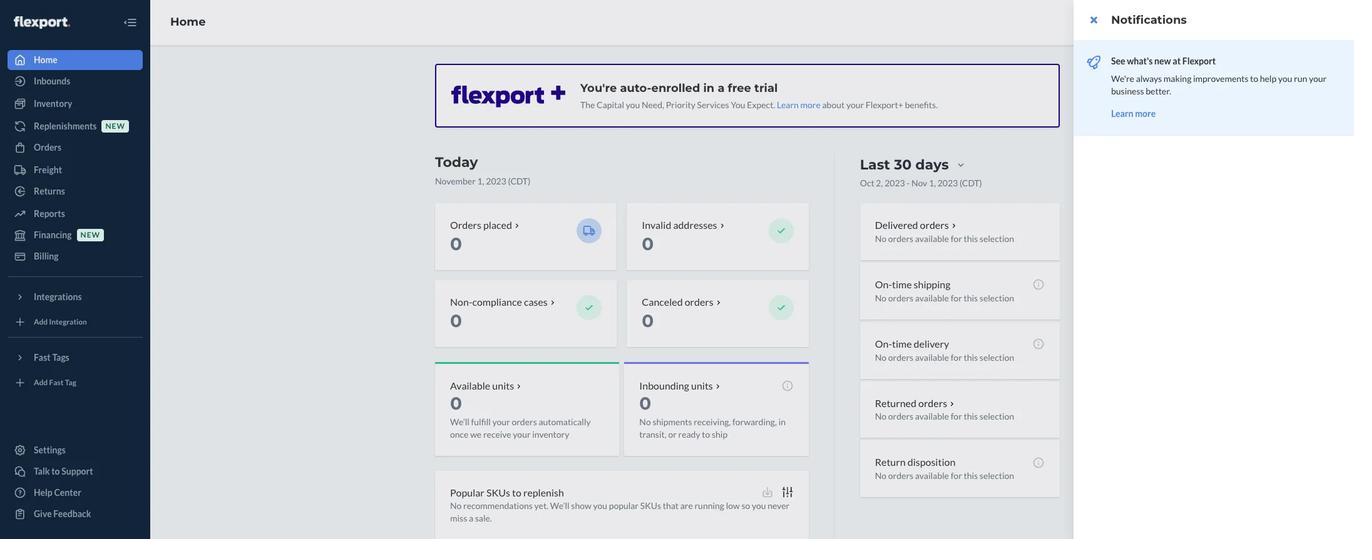 Task type: locate. For each thing, give the bounding box(es) containing it.
run
[[1294, 73, 1308, 84]]

to
[[1250, 73, 1259, 84]]

see
[[1111, 56, 1125, 66]]

business
[[1111, 86, 1144, 96]]

always
[[1136, 73, 1162, 84]]

help
[[1260, 73, 1277, 84]]

flexport
[[1183, 56, 1216, 66]]

close image
[[1090, 15, 1097, 25]]

making
[[1164, 73, 1192, 84]]

you
[[1278, 73, 1293, 84]]



Task type: vqa. For each thing, say whether or not it's contained in the screenshot.
report within It may take up to 2 hours for new information to be reflected in reports. All report time fields are in Universal Time (UTC).
no



Task type: describe. For each thing, give the bounding box(es) containing it.
better.
[[1146, 86, 1171, 96]]

learn more link
[[1111, 108, 1156, 119]]

what's
[[1127, 56, 1153, 66]]

notifications
[[1111, 13, 1187, 27]]

at
[[1173, 56, 1181, 66]]

new
[[1155, 56, 1171, 66]]

we're always making improvements to help you run your business better.
[[1111, 73, 1327, 96]]

learn
[[1111, 108, 1134, 119]]

we're
[[1111, 73, 1135, 84]]

learn more
[[1111, 108, 1156, 119]]

see what's new at flexport
[[1111, 56, 1216, 66]]

more
[[1135, 108, 1156, 119]]

improvements
[[1193, 73, 1249, 84]]

your
[[1309, 73, 1327, 84]]



